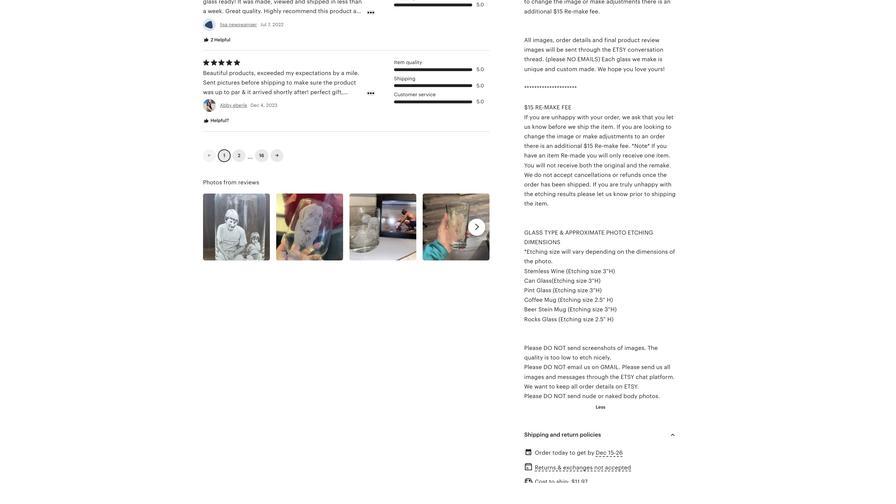 Task type: vqa. For each thing, say whether or not it's contained in the screenshot.
Apply
no



Task type: locate. For each thing, give the bounding box(es) containing it.
cutting
[[244, 99, 264, 105]]

of inside glass type & approximate photo etching dimensions *etching size will vary depending on the dimensions of the photo. stemless wine (etching size 3"h) can glass(etching size 3"h) pint glass (etching size 3"h) coffee mug (etching size 2.5" h) beer stein mug (etching size 3"h) rocks glass (etching size 2.5" h)
[[670, 249, 676, 255]]

glass down stein
[[542, 316, 557, 323]]

helpful
[[214, 37, 231, 42]]

dec
[[251, 103, 259, 108], [596, 450, 607, 456]]

love
[[635, 66, 647, 72]]

glass
[[525, 229, 543, 236]]

2 vertical spatial do
[[544, 393, 553, 400]]

0 vertical spatial 2
[[211, 37, 213, 42]]

you down ask
[[622, 123, 632, 130]]

1 horizontal spatial before
[[549, 123, 567, 130]]

0 vertical spatial is
[[658, 56, 663, 63]]

before up image
[[549, 123, 567, 130]]

we up love
[[633, 56, 641, 63]]

images inside please do not send screenshots of images. the quality is too low to etch nicely. please do not email us on gmail. please send us all images and messages through the etsy chat platform. we want to keep all order details on etsy. please do not send nude or naked body photos.
[[525, 374, 544, 380]]

stein
[[539, 306, 553, 313]]

$15 up 'made'
[[584, 143, 594, 149]]

0 horizontal spatial quality
[[406, 60, 422, 65]]

1 vertical spatial item.
[[657, 152, 671, 159]]

you
[[624, 66, 634, 72], [530, 114, 540, 121], [655, 114, 665, 121], [622, 123, 632, 130], [657, 143, 667, 149], [587, 152, 597, 159], [599, 181, 609, 188]]

truly
[[620, 181, 633, 188]]

with down remake.
[[660, 181, 672, 188]]

2 horizontal spatial an
[[642, 133, 649, 140]]

know down truly at the right top
[[614, 191, 628, 198]]

4 5.0 from the top
[[477, 99, 484, 104]]

and up the want on the bottom right of the page
[[546, 374, 556, 380]]

the inside beautiful products, exceeded my expectations by a mile. sent pictures before shipping to make sure the product was up to par & it arrived shortly after! perfect gift, couldn't thank cutting edge boston enough
[[324, 79, 333, 86]]

& right 'type'
[[560, 229, 564, 236]]

no
[[567, 56, 576, 63]]

the
[[648, 345, 658, 352]]

1 vertical spatial etsy
[[621, 374, 635, 380]]

the down *etching
[[525, 258, 534, 265]]

shipping for shipping and return policies
[[525, 432, 549, 438]]

details
[[573, 37, 591, 44], [596, 383, 614, 390]]

2
[[211, 37, 213, 42], [238, 153, 241, 158]]

please up chat
[[622, 364, 640, 371]]

on down nicely.
[[592, 364, 599, 371]]

0 vertical spatial details
[[573, 37, 591, 44]]

make up only
[[604, 143, 619, 149]]

ship
[[578, 123, 589, 130]]

product down a
[[334, 79, 356, 86]]

0 vertical spatial all
[[665, 364, 671, 371]]

customer
[[394, 92, 418, 97]]

mug right stein
[[554, 306, 567, 313]]

1 vertical spatial through
[[587, 374, 609, 380]]

item. down order,
[[601, 123, 615, 130]]

refunds
[[620, 172, 641, 178]]

1 vertical spatial dec
[[596, 450, 607, 456]]

not up "too"
[[554, 345, 566, 352]]

shipping down once
[[652, 191, 676, 198]]

0 horizontal spatial shipping
[[261, 79, 285, 86]]

1 horizontal spatial product
[[618, 37, 640, 44]]

1 vertical spatial details
[[596, 383, 614, 390]]

1 vertical spatial let
[[597, 191, 604, 198]]

fee.
[[620, 143, 631, 149]]

an left item
[[539, 152, 546, 159]]

jul
[[261, 22, 267, 27]]

an
[[642, 133, 649, 140], [547, 143, 553, 149], [539, 152, 546, 159]]

1 vertical spatial product
[[334, 79, 356, 86]]

1 horizontal spatial $15
[[584, 143, 594, 149]]

2022
[[273, 22, 284, 27]]

the up cancellations
[[594, 162, 603, 169]]

if up one
[[652, 143, 656, 149]]

body
[[624, 393, 638, 400]]

not down keep
[[554, 393, 566, 400]]

the up each
[[602, 46, 611, 53]]

with
[[577, 114, 589, 121], [660, 181, 672, 188]]

2 vertical spatial not
[[595, 464, 604, 471]]

are left truly at the right top
[[610, 181, 619, 188]]

1 vertical spatial with
[[660, 181, 672, 188]]

0 horizontal spatial $15
[[525, 104, 534, 111]]

is right there
[[541, 143, 545, 149]]

quality right item
[[406, 60, 422, 65]]

by left a
[[333, 70, 340, 76]]

3 do from the top
[[544, 393, 553, 400]]

receive up accept
[[558, 162, 578, 169]]

send up chat
[[642, 364, 655, 371]]

shipping for shipping
[[394, 76, 416, 81]]

mug up stein
[[545, 297, 557, 303]]

us up platform.
[[657, 364, 663, 371]]

etching
[[628, 229, 654, 236]]

2 horizontal spatial we
[[633, 56, 641, 63]]

ask
[[632, 114, 641, 121]]

we left ship at the right top of the page
[[568, 123, 576, 130]]

remake.
[[650, 162, 671, 169]]

shipping up customer
[[394, 76, 416, 81]]

we inside $15 re-make fee if you are unhappy with your order, we ask that you let us know before we ship the item. if you are looking to change the image or make adjustments to an order there is an additional $15 re-make fee. *note* if you have an item re-made you will only receive one item. you will not receive both the original and the remake. we do not accept cancellations or refunds once the order has been shipped. if you are truly unhappy with the etching results please let us know prior to shipping the item.
[[525, 172, 533, 178]]

not down dec 15-26 button
[[595, 464, 604, 471]]

product right final
[[618, 37, 640, 44]]

order up nude on the bottom of page
[[580, 383, 595, 390]]

2 left …
[[238, 153, 241, 158]]

prior
[[630, 191, 643, 198]]

1 vertical spatial glass
[[542, 316, 557, 323]]

or down original
[[613, 172, 619, 178]]

2.5"
[[595, 297, 606, 303], [596, 316, 606, 323]]

on down photo at the right of page
[[618, 249, 625, 255]]

0 horizontal spatial all
[[572, 383, 578, 390]]

16 link
[[255, 149, 269, 162]]

1 vertical spatial 2
[[238, 153, 241, 158]]

1 vertical spatial shipping
[[652, 191, 676, 198]]

1 vertical spatial images
[[525, 374, 544, 380]]

photo
[[607, 229, 627, 236]]

to right the 'prior'
[[645, 191, 651, 198]]

1 vertical spatial h)
[[608, 316, 614, 323]]

1 vertical spatial or
[[613, 172, 619, 178]]

will left the vary
[[562, 249, 571, 255]]

re- down 'adjustments'
[[595, 143, 604, 149]]

0 horizontal spatial dec
[[251, 103, 259, 108]]

2 for 2
[[238, 153, 241, 158]]

0 horizontal spatial know
[[532, 123, 547, 130]]

order up be
[[556, 37, 571, 44]]

2 images from the top
[[525, 374, 544, 380]]

h)
[[607, 297, 613, 303], [608, 316, 614, 323]]

0 vertical spatial receive
[[623, 152, 643, 159]]

& right returns
[[558, 464, 562, 471]]

before inside $15 re-make fee if you are unhappy with your order, we ask that you let us know before we ship the item. if you are looking to change the image or make adjustments to an order there is an additional $15 re-make fee. *note* if you have an item re-made you will only receive one item. you will not receive both the original and the remake. we do not accept cancellations or refunds once the order has been shipped. if you are truly unhappy with the etching results please let us know prior to shipping the item.
[[549, 123, 567, 130]]

and inside please do not send screenshots of images. the quality is too low to etch nicely. please do not email us on gmail. please send us all images and messages through the etsy chat platform. we want to keep all order details on etsy. please do not send nude or naked body photos.
[[546, 374, 556, 380]]

1 horizontal spatial are
[[610, 181, 619, 188]]

to down my
[[287, 79, 292, 86]]

1 vertical spatial mug
[[554, 306, 567, 313]]

glass up coffee
[[537, 287, 552, 294]]

make up after!
[[294, 79, 309, 86]]

dimensions
[[525, 239, 561, 246]]

1 vertical spatial before
[[549, 123, 567, 130]]

1 link
[[218, 149, 231, 162]]

on inside glass type & approximate photo etching dimensions *etching size will vary depending on the dimensions of the photo. stemless wine (etching size 3"h) can glass(etching size 3"h) pint glass (etching size 3"h) coffee mug (etching size 2.5" h) beer stein mug (etching size 3"h) rocks glass (etching size 2.5" h)
[[618, 249, 625, 255]]

0 vertical spatial &
[[242, 89, 246, 96]]

the down gmail.
[[611, 374, 620, 380]]

1 vertical spatial know
[[614, 191, 628, 198]]

low
[[562, 354, 571, 361]]

lisa newswanger link
[[220, 22, 257, 27]]

2 vertical spatial we
[[525, 383, 533, 390]]

is left "too"
[[545, 354, 549, 361]]

let right please
[[597, 191, 604, 198]]

the
[[602, 46, 611, 53], [324, 79, 333, 86], [591, 123, 600, 130], [547, 133, 556, 140], [594, 162, 603, 169], [639, 162, 648, 169], [658, 172, 667, 178], [525, 191, 534, 198], [525, 200, 534, 207], [626, 249, 635, 255], [525, 258, 534, 265], [611, 374, 620, 380]]

1 images from the top
[[525, 46, 544, 53]]

0 horizontal spatial shipping
[[394, 76, 416, 81]]

you up both
[[587, 152, 597, 159]]

1 horizontal spatial shipping
[[652, 191, 676, 198]]

change
[[525, 133, 545, 140]]

chat
[[636, 374, 648, 380]]

1 vertical spatial &
[[560, 229, 564, 236]]

products,
[[229, 70, 256, 76]]

0 vertical spatial not
[[547, 162, 556, 169]]

0 vertical spatial are
[[542, 114, 550, 121]]

the down etching
[[626, 249, 635, 255]]

shipping inside dropdown button
[[525, 432, 549, 438]]

mug
[[545, 297, 557, 303], [554, 306, 567, 313]]

1 vertical spatial $15
[[584, 143, 594, 149]]

1 vertical spatial by
[[588, 450, 595, 456]]

we left the want on the bottom right of the page
[[525, 383, 533, 390]]

review
[[642, 37, 660, 44]]

0 horizontal spatial an
[[539, 152, 546, 159]]

2 for 2 helpful
[[211, 37, 213, 42]]

2 inside button
[[211, 37, 213, 42]]

0 vertical spatial unhappy
[[552, 114, 576, 121]]

2 horizontal spatial item.
[[657, 152, 671, 159]]

1 horizontal spatial receive
[[623, 152, 643, 159]]

0 vertical spatial quality
[[406, 60, 422, 65]]

shipping
[[261, 79, 285, 86], [652, 191, 676, 198]]

0 vertical spatial re-
[[595, 143, 604, 149]]

send
[[568, 345, 581, 352], [642, 364, 655, 371], [568, 393, 581, 400]]

depending
[[586, 249, 616, 255]]

know up change
[[532, 123, 547, 130]]

etsy up etsy.
[[621, 374, 635, 380]]

0 vertical spatial let
[[667, 114, 674, 121]]

there
[[525, 143, 539, 149]]

2 vertical spatial &
[[558, 464, 562, 471]]

make down the conversation
[[642, 56, 657, 63]]

*etching
[[525, 249, 548, 255]]

2 5.0 from the top
[[477, 67, 484, 72]]

return
[[562, 432, 579, 438]]

0 vertical spatial before
[[242, 79, 260, 86]]

1 do from the top
[[544, 345, 553, 352]]

if down cancellations
[[593, 181, 597, 188]]

order today to get by dec 15-26
[[535, 450, 623, 456]]

will left only
[[599, 152, 608, 159]]

through inside please do not send screenshots of images. the quality is too low to etch nicely. please do not email us on gmail. please send us all images and messages through the etsy chat platform. we want to keep all order details on etsy. please do not send nude or naked body photos.
[[587, 374, 609, 380]]

2 helpful
[[210, 37, 231, 42]]

of right dimensions on the right bottom of page
[[670, 249, 676, 255]]

3 5.0 from the top
[[477, 83, 484, 88]]

or inside please do not send screenshots of images. the quality is too low to etch nicely. please do not email us on gmail. please send us all images and messages through the etsy chat platform. we want to keep all order details on etsy. please do not send nude or naked body photos.
[[598, 393, 604, 400]]

let right that
[[667, 114, 674, 121]]

adjustments
[[600, 133, 634, 140]]

the down remake.
[[658, 172, 667, 178]]

the left the etching
[[525, 191, 534, 198]]

0 vertical spatial do
[[544, 345, 553, 352]]

2 vertical spatial or
[[598, 393, 604, 400]]

up
[[215, 89, 222, 96]]

and inside dropdown button
[[550, 432, 561, 438]]

results
[[558, 191, 576, 198]]

details inside please do not send screenshots of images. the quality is too low to etch nicely. please do not email us on gmail. please send us all images and messages through the etsy chat platform. we want to keep all order details on etsy. please do not send nude or naked body photos.
[[596, 383, 614, 390]]

0 horizontal spatial 2
[[211, 37, 213, 42]]

order inside please do not send screenshots of images. the quality is too low to etch nicely. please do not email us on gmail. please send us all images and messages through the etsy chat platform. we want to keep all order details on etsy. please do not send nude or naked body photos.
[[580, 383, 595, 390]]

details inside all images, order details and final product review images will be sent through the etsy conversation thread. (please no emails) each glass we make is unique and custom made. we hope you love yours!
[[573, 37, 591, 44]]

email
[[568, 364, 583, 371]]

do up "too"
[[544, 345, 553, 352]]

1 vertical spatial quality
[[525, 354, 543, 361]]

will inside all images, order details and final product review images will be sent through the etsy conversation thread. (please no emails) each glass we make is unique and custom made. we hope you love yours!
[[546, 46, 555, 53]]

or down ship at the right top of the page
[[576, 133, 582, 140]]

1 horizontal spatial shipping
[[525, 432, 549, 438]]

before up it
[[242, 79, 260, 86]]

&
[[242, 89, 246, 96], [560, 229, 564, 236], [558, 464, 562, 471]]

with up ship at the right top of the page
[[577, 114, 589, 121]]

0 horizontal spatial re-
[[561, 152, 570, 159]]

messages
[[558, 374, 585, 380]]

dec left 4,
[[251, 103, 259, 108]]

receive down fee.
[[623, 152, 643, 159]]

you down cancellations
[[599, 181, 609, 188]]

and left 'return'
[[550, 432, 561, 438]]

0 vertical spatial shipping
[[394, 76, 416, 81]]

0 vertical spatial know
[[532, 123, 547, 130]]

shipping down the exceeded
[[261, 79, 285, 86]]

coffee
[[525, 297, 543, 303]]

the right sure
[[324, 79, 333, 86]]

pictures
[[217, 79, 240, 86]]

quality
[[406, 60, 422, 65], [525, 354, 543, 361]]

images up thread.
[[525, 46, 544, 53]]

images
[[525, 46, 544, 53], [525, 374, 544, 380]]

1 horizontal spatial of
[[670, 249, 676, 255]]

0 vertical spatial item.
[[601, 123, 615, 130]]

& inside glass type & approximate photo etching dimensions *etching size will vary depending on the dimensions of the photo. stemless wine (etching size 3"h) can glass(etching size 3"h) pint glass (etching size 3"h) coffee mug (etching size 2.5" h) beer stein mug (etching size 3"h) rocks glass (etching size 2.5" h)
[[560, 229, 564, 236]]

before inside beautiful products, exceeded my expectations by a mile. sent pictures before shipping to make sure the product was up to par & it arrived shortly after! perfect gift, couldn't thank cutting edge boston enough
[[242, 79, 260, 86]]

is
[[658, 56, 663, 63], [541, 143, 545, 149], [545, 354, 549, 361]]

0 vertical spatial an
[[642, 133, 649, 140]]

0 horizontal spatial before
[[242, 79, 260, 86]]

or up less
[[598, 393, 604, 400]]

is up yours!
[[658, 56, 663, 63]]

0 horizontal spatial item.
[[535, 200, 549, 207]]

are down ask
[[634, 123, 643, 130]]

details up naked
[[596, 383, 614, 390]]

gmail.
[[601, 364, 621, 371]]

glass
[[537, 287, 552, 294], [542, 316, 557, 323]]

2 vertical spatial not
[[554, 393, 566, 400]]

through down gmail.
[[587, 374, 609, 380]]

item.
[[601, 123, 615, 130], [657, 152, 671, 159], [535, 200, 549, 207]]

are down re-
[[542, 114, 550, 121]]

you
[[525, 162, 535, 169]]

not
[[554, 345, 566, 352], [554, 364, 566, 371], [554, 393, 566, 400]]

1 horizontal spatial let
[[667, 114, 674, 121]]

please
[[525, 345, 542, 352], [525, 364, 542, 371], [622, 364, 640, 371], [525, 393, 542, 400]]

shipping up order
[[525, 432, 549, 438]]

*********************
[[525, 85, 577, 92]]

or
[[576, 133, 582, 140], [613, 172, 619, 178], [598, 393, 604, 400]]

we left ask
[[623, 114, 631, 121]]

0 vertical spatial by
[[333, 70, 340, 76]]

2 not from the top
[[554, 364, 566, 371]]

hope
[[608, 66, 622, 72]]

after!
[[294, 89, 309, 96]]

1 vertical spatial do
[[544, 364, 553, 371]]

0 vertical spatial through
[[579, 46, 601, 53]]

2 vertical spatial is
[[545, 354, 549, 361]]

1 vertical spatial not
[[554, 364, 566, 371]]

0 horizontal spatial by
[[333, 70, 340, 76]]

from
[[224, 179, 237, 186]]

re- down additional
[[561, 152, 570, 159]]

1 vertical spatial receive
[[558, 162, 578, 169]]

0 horizontal spatial or
[[576, 133, 582, 140]]

not right do
[[543, 172, 553, 178]]

5.0 for shipping
[[477, 83, 484, 88]]

images.
[[625, 345, 647, 352]]

unique
[[525, 66, 544, 72]]

0 horizontal spatial product
[[334, 79, 356, 86]]

send up low
[[568, 345, 581, 352]]

$15 left re-
[[525, 104, 534, 111]]

1 vertical spatial is
[[541, 143, 545, 149]]

0 vertical spatial product
[[618, 37, 640, 44]]

through
[[579, 46, 601, 53], [587, 374, 609, 380]]

unhappy down once
[[635, 181, 659, 188]]

unhappy down fee
[[552, 114, 576, 121]]

0 vertical spatial images
[[525, 46, 544, 53]]

you inside all images, order details and final product review images will be sent through the etsy conversation thread. (please no emails) each glass we make is unique and custom made. we hope you love yours!
[[624, 66, 634, 72]]

0 vertical spatial we
[[633, 56, 641, 63]]

abby
[[220, 103, 232, 108]]

platform.
[[650, 374, 675, 380]]



Task type: describe. For each thing, give the bounding box(es) containing it.
1 5.0 from the top
[[477, 2, 484, 7]]

1 horizontal spatial with
[[660, 181, 672, 188]]

will up do
[[536, 162, 546, 169]]

not inside button
[[595, 464, 604, 471]]

fee
[[562, 104, 572, 111]]

naked
[[606, 393, 622, 400]]

shipping inside beautiful products, exceeded my expectations by a mile. sent pictures before shipping to make sure the product was up to par & it arrived shortly after! perfect gift, couldn't thank cutting edge boston enough
[[261, 79, 285, 86]]

0 horizontal spatial are
[[542, 114, 550, 121]]

1 vertical spatial 2.5"
[[596, 316, 606, 323]]

shipped.
[[568, 181, 592, 188]]

0 horizontal spatial receive
[[558, 162, 578, 169]]

thread.
[[525, 56, 544, 63]]

lisa
[[220, 22, 228, 27]]

…
[[248, 150, 253, 161]]

the up glass
[[525, 200, 534, 207]]

is inside please do not send screenshots of images. the quality is too low to etch nicely. please do not email us on gmail. please send us all images and messages through the etsy chat platform. we want to keep all order details on etsy. please do not send nude or naked body photos.
[[545, 354, 549, 361]]

0 vertical spatial or
[[576, 133, 582, 140]]

2 helpful button
[[198, 33, 236, 46]]

make
[[545, 104, 560, 111]]

boston
[[281, 99, 301, 105]]

conversation
[[628, 46, 664, 53]]

make down ship at the right top of the page
[[583, 133, 598, 140]]

2 vertical spatial send
[[568, 393, 581, 400]]

to up *note* on the right of page
[[635, 133, 641, 140]]

lisa newswanger jul 7, 2022
[[220, 22, 284, 27]]

1 vertical spatial not
[[543, 172, 553, 178]]

& inside beautiful products, exceeded my expectations by a mile. sent pictures before shipping to make sure the product was up to par & it arrived shortly after! perfect gift, couldn't thank cutting edge boston enough
[[242, 89, 246, 96]]

rocks
[[525, 316, 541, 323]]

arrived
[[253, 89, 272, 96]]

all
[[525, 37, 532, 44]]

helpful?
[[210, 118, 229, 123]]

images inside all images, order details and final product review images will be sent through the etsy conversation thread. (please no emails) each glass we make is unique and custom made. we hope you love yours!
[[525, 46, 544, 53]]

to right looking
[[666, 123, 672, 130]]

0 horizontal spatial unhappy
[[552, 114, 576, 121]]

glass(etching
[[537, 277, 575, 284]]

item quality
[[394, 60, 422, 65]]

1 horizontal spatial item.
[[601, 123, 615, 130]]

product inside beautiful products, exceeded my expectations by a mile. sent pictures before shipping to make sure the product was up to par & it arrived shortly after! perfect gift, couldn't thank cutting edge boston enough
[[334, 79, 356, 86]]

1 horizontal spatial by
[[588, 450, 595, 456]]

please do not send screenshots of images. the quality is too low to etch nicely. please do not email us on gmail. please send us all images and messages through the etsy chat platform. we want to keep all order details on etsy. please do not send nude or naked body photos.
[[525, 345, 675, 400]]

0 horizontal spatial with
[[577, 114, 589, 121]]

product inside all images, order details and final product review images will be sent through the etsy conversation thread. (please no emails) each glass we make is unique and custom made. we hope you love yours!
[[618, 37, 640, 44]]

1 vertical spatial on
[[592, 364, 599, 371]]

service
[[419, 92, 436, 97]]

vary
[[573, 249, 584, 255]]

order,
[[605, 114, 621, 121]]

will inside glass type & approximate photo etching dimensions *etching size will vary depending on the dimensions of the photo. stemless wine (etching size 3"h) can glass(etching size 3"h) pint glass (etching size 3"h) coffee mug (etching size 2.5" h) beer stein mug (etching size 3"h) rocks glass (etching size 2.5" h)
[[562, 249, 571, 255]]

abby eberle link
[[220, 103, 247, 108]]

2 vertical spatial on
[[616, 383, 623, 390]]

and inside $15 re-make fee if you are unhappy with your order, we ask that you let us know before we ship the item. if you are looking to change the image or make adjustments to an order there is an additional $15 re-make fee. *note* if you have an item re-made you will only receive one item. you will not receive both the original and the remake. we do not accept cancellations or refunds once the order has been shipped. if you are truly unhappy with the etching results please let us know prior to shipping the item.
[[627, 162, 637, 169]]

helpful? button
[[198, 114, 234, 127]]

each
[[602, 56, 615, 63]]

to left get on the bottom right of page
[[570, 450, 576, 456]]

make inside all images, order details and final product review images will be sent through the etsy conversation thread. (please no emails) each glass we make is unique and custom made. we hope you love yours!
[[642, 56, 657, 63]]

order down do
[[525, 181, 540, 188]]

photos from reviews
[[203, 179, 259, 186]]

us down the etch
[[584, 364, 591, 371]]

1 horizontal spatial dec
[[596, 450, 607, 456]]

can
[[525, 277, 536, 284]]

nicely.
[[594, 354, 612, 361]]

pint
[[525, 287, 535, 294]]

please up the want on the bottom right of the page
[[525, 364, 542, 371]]

been
[[552, 181, 566, 188]]

you up looking
[[655, 114, 665, 121]]

through inside all images, order details and final product review images will be sent through the etsy conversation thread. (please no emails) each glass we make is unique and custom made. we hope you love yours!
[[579, 46, 601, 53]]

type
[[545, 229, 558, 236]]

beautiful
[[203, 70, 228, 76]]

reviews
[[238, 179, 259, 186]]

1 vertical spatial send
[[642, 364, 655, 371]]

*note*
[[632, 143, 650, 149]]

7,
[[268, 22, 271, 27]]

and down the (please
[[545, 66, 556, 72]]

is inside $15 re-make fee if you are unhappy with your order, we ask that you let us know before we ship the item. if you are looking to change the image or make adjustments to an order there is an additional $15 re-make fee. *note* if you have an item re-made you will only receive one item. you will not receive both the original and the remake. we do not accept cancellations or refunds once the order has been shipped. if you are truly unhappy with the etching results please let us know prior to shipping the item.
[[541, 143, 545, 149]]

shipping inside $15 re-make fee if you are unhappy with your order, we ask that you let us know before we ship the item. if you are looking to change the image or make adjustments to an order there is an additional $15 re-make fee. *note* if you have an item re-made you will only receive one item. you will not receive both the original and the remake. we do not accept cancellations or refunds once the order has been shipped. if you are truly unhappy with the etching results please let us know prior to shipping the item.
[[652, 191, 676, 198]]

etsy inside all images, order details and final product review images will be sent through the etsy conversation thread. (please no emails) each glass we make is unique and custom made. we hope you love yours!
[[613, 46, 627, 53]]

your
[[591, 114, 603, 121]]

shortly
[[274, 89, 293, 96]]

1 vertical spatial are
[[634, 123, 643, 130]]

2 horizontal spatial or
[[613, 172, 619, 178]]

the left image
[[547, 133, 556, 140]]

have
[[525, 152, 538, 159]]

by inside beautiful products, exceeded my expectations by a mile. sent pictures before shipping to make sure the product was up to par & it arrived shortly after! perfect gift, couldn't thank cutting edge boston enough
[[333, 70, 340, 76]]

we inside all images, order details and final product review images will be sent through the etsy conversation thread. (please no emails) each glass we make is unique and custom made. we hope you love yours!
[[598, 66, 607, 72]]

today
[[553, 450, 568, 456]]

cancellations
[[575, 172, 611, 178]]

1 horizontal spatial all
[[665, 364, 671, 371]]

order
[[535, 450, 551, 456]]

mile.
[[346, 70, 360, 76]]

0 vertical spatial mug
[[545, 297, 557, 303]]

2 do from the top
[[544, 364, 553, 371]]

4,
[[261, 103, 265, 108]]

images,
[[533, 37, 555, 44]]

less
[[596, 405, 606, 410]]

final
[[605, 37, 617, 44]]

& inside button
[[558, 464, 562, 471]]

yours!
[[648, 66, 665, 72]]

approximate
[[566, 229, 605, 236]]

perfect
[[311, 89, 331, 96]]

etsy inside please do not send screenshots of images. the quality is too low to etch nicely. please do not email us on gmail. please send us all images and messages through the etsy chat platform. we want to keep all order details on etsy. please do not send nude or naked body photos.
[[621, 374, 635, 380]]

etsy.
[[625, 383, 639, 390]]

quality inside please do not send screenshots of images. the quality is too low to etch nicely. please do not email us on gmail. please send us all images and messages through the etsy chat platform. we want to keep all order details on etsy. please do not send nude or naked body photos.
[[525, 354, 543, 361]]

the down your
[[591, 123, 600, 130]]

1 horizontal spatial unhappy
[[635, 181, 659, 188]]

0 vertical spatial send
[[568, 345, 581, 352]]

if up 'adjustments'
[[617, 123, 621, 130]]

to right low
[[573, 354, 579, 361]]

dec 15-26 button
[[596, 448, 623, 458]]

order down looking
[[651, 133, 666, 140]]

us right please
[[606, 191, 612, 198]]

one
[[645, 152, 655, 159]]

par
[[231, 89, 240, 96]]

to right up
[[224, 89, 230, 96]]

0 vertical spatial 2.5"
[[595, 297, 606, 303]]

is inside all images, order details and final product review images will be sent through the etsy conversation thread. (please no emails) each glass we make is unique and custom made. we hope you love yours!
[[658, 56, 663, 63]]

exceeded
[[257, 70, 284, 76]]

stemless
[[525, 268, 550, 275]]

you down re-
[[530, 114, 540, 121]]

order inside all images, order details and final product review images will be sent through the etsy conversation thread. (please no emails) each glass we make is unique and custom made. we hope you love yours!
[[556, 37, 571, 44]]

us up change
[[525, 123, 531, 130]]

do
[[535, 172, 542, 178]]

and left final
[[593, 37, 603, 44]]

3 not from the top
[[554, 393, 566, 400]]

etching
[[535, 191, 556, 198]]

too
[[551, 354, 560, 361]]

1 horizontal spatial an
[[547, 143, 553, 149]]

0 vertical spatial glass
[[537, 287, 552, 294]]

we inside please do not send screenshots of images. the quality is too low to etch nicely. please do not email us on gmail. please send us all images and messages through the etsy chat platform. we want to keep all order details on etsy. please do not send nude or naked body photos.
[[525, 383, 533, 390]]

newswanger
[[229, 22, 257, 27]]

was
[[203, 89, 214, 96]]

if up change
[[525, 114, 528, 121]]

we inside all images, order details and final product review images will be sent through the etsy conversation thread. (please no emails) each glass we make is unique and custom made. we hope you love yours!
[[633, 56, 641, 63]]

enough
[[302, 99, 323, 105]]

1
[[223, 153, 225, 158]]

please down rocks
[[525, 345, 542, 352]]

returns
[[535, 464, 556, 471]]

make inside beautiful products, exceeded my expectations by a mile. sent pictures before shipping to make sure the product was up to par & it arrived shortly after! perfect gift, couldn't thank cutting edge boston enough
[[294, 79, 309, 86]]

please down the want on the bottom right of the page
[[525, 393, 542, 400]]

5.0 for customer service
[[477, 99, 484, 104]]

beautiful products, exceeded my expectations by a mile. sent pictures before shipping to make sure the product was up to par & it arrived shortly after! perfect gift, couldn't thank cutting edge boston enough
[[203, 70, 360, 105]]

item
[[394, 60, 405, 65]]

item
[[547, 152, 560, 159]]

photos.
[[639, 393, 660, 400]]

sure
[[310, 79, 322, 86]]

5.0 for item quality
[[477, 67, 484, 72]]

emails)
[[578, 56, 601, 63]]

photo.
[[535, 258, 553, 265]]

1 horizontal spatial we
[[623, 114, 631, 121]]

to left keep
[[550, 383, 555, 390]]

sent
[[203, 79, 216, 86]]

custom
[[557, 66, 578, 72]]

the inside please do not send screenshots of images. the quality is too low to etch nicely. please do not email us on gmail. please send us all images and messages through the etsy chat platform. we want to keep all order details on etsy. please do not send nude or naked body photos.
[[611, 374, 620, 380]]

0 horizontal spatial we
[[568, 123, 576, 130]]

1 horizontal spatial re-
[[595, 143, 604, 149]]

the up once
[[639, 162, 648, 169]]

0 horizontal spatial let
[[597, 191, 604, 198]]

0 vertical spatial h)
[[607, 297, 613, 303]]

a
[[341, 70, 345, 76]]

accepted
[[605, 464, 632, 471]]

re-
[[536, 104, 545, 111]]

thank
[[227, 99, 243, 105]]

both
[[580, 162, 593, 169]]

returns & exchanges not accepted
[[535, 464, 632, 471]]

glass
[[617, 56, 631, 63]]

of inside please do not send screenshots of images. the quality is too low to etch nicely. please do not email us on gmail. please send us all images and messages through the etsy chat platform. we want to keep all order details on etsy. please do not send nude or naked body photos.
[[618, 345, 623, 352]]

my
[[286, 70, 294, 76]]

1 not from the top
[[554, 345, 566, 352]]

sent
[[566, 46, 577, 53]]

less button
[[591, 401, 611, 414]]

glass type & approximate photo etching dimensions *etching size will vary depending on the dimensions of the photo. stemless wine (etching size 3"h) can glass(etching size 3"h) pint glass (etching size 3"h) coffee mug (etching size 2.5" h) beer stein mug (etching size 3"h) rocks glass (etching size 2.5" h)
[[525, 229, 676, 323]]

you up remake.
[[657, 143, 667, 149]]

2 vertical spatial are
[[610, 181, 619, 188]]

26
[[616, 450, 623, 456]]

the inside all images, order details and final product review images will be sent through the etsy conversation thread. (please no emails) each glass we make is unique and custom made. we hope you love yours!
[[602, 46, 611, 53]]

looking
[[644, 123, 665, 130]]

0 vertical spatial dec
[[251, 103, 259, 108]]



